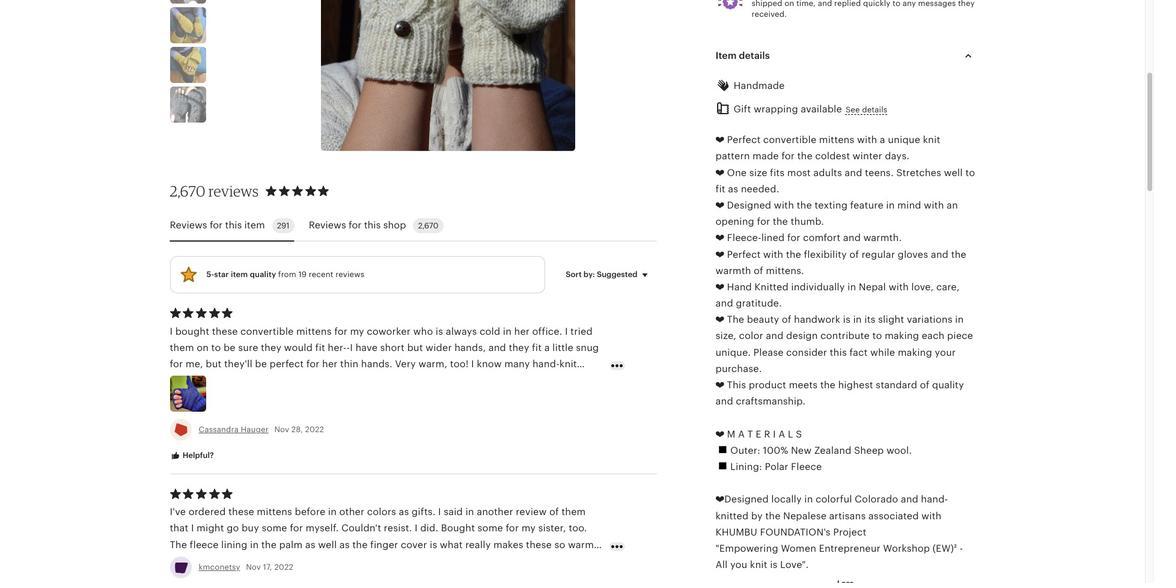 Task type: vqa. For each thing, say whether or not it's contained in the screenshot.
well
yes



Task type: locate. For each thing, give the bounding box(es) containing it.
1 vertical spatial details
[[863, 105, 888, 114]]

item right star
[[231, 270, 248, 279]]

lining:
[[731, 461, 763, 473]]

1 vertical spatial item
[[231, 270, 248, 279]]

0 vertical spatial perfect
[[728, 134, 761, 146]]

for down 'convertible'
[[782, 151, 795, 162]]

in up nepalese
[[805, 494, 814, 505]]

1 vertical spatial 2,670
[[418, 221, 439, 230]]

2022 right 28,
[[305, 425, 324, 434]]

is inside ❤designed locally in colorful colorado and hand- knitted by the nepalese artisans associated with khumbu foundation's  project "empowering women entrepreneur workshop (ew)² - all you knit is love".
[[771, 559, 778, 571]]

1 vertical spatial 2022
[[275, 563, 293, 572]]

0 vertical spatial making
[[885, 331, 920, 342]]

1 vertical spatial nov
[[246, 563, 261, 572]]

quality inside ❤ perfect convertible mittens with a unique knit pattern made for the coldest winter days. ❤ one size fits most adults and teens. stretches well to fit as needed. ❤  designed with the texting feature in mind with an opening for the thumb. ❤  fleece-lined for comfort and warmth. ❤ perfect with the flexibility of regular gloves and the warmth of mittens. ❤ hand knitted individually in nepal with love, care, and gratitude. ❤ the beauty of handwork is in its slight variations in size, color and design contribute to making each piece unique. please consider this fact while making your purchase. ❤ this product meets the highest standard of quality and craftsmanship.
[[933, 380, 965, 391]]

all
[[716, 559, 728, 571]]

❤ m a t e r i a l s ◾ outer: 100% new zealand sheep wool. ◾ lining: polar fleece
[[716, 429, 913, 473]]

0 horizontal spatial a
[[739, 429, 745, 440]]

1 vertical spatial to
[[873, 331, 883, 342]]

1 horizontal spatial 2022
[[305, 425, 324, 434]]

0 vertical spatial 2,670
[[170, 182, 206, 200]]

fleece-
[[728, 232, 762, 244]]

19
[[299, 270, 307, 279]]

item details
[[716, 50, 770, 61]]

0 vertical spatial knit
[[924, 134, 941, 146]]

for up lined
[[758, 216, 771, 227]]

quality left "from"
[[250, 270, 276, 279]]

perfect
[[728, 134, 761, 146], [728, 249, 761, 260]]

making down slight
[[885, 331, 920, 342]]

convertible
[[764, 134, 817, 146]]

for down 2,670 reviews
[[210, 220, 223, 231]]

0 vertical spatial quality
[[250, 270, 276, 279]]

0 vertical spatial item
[[245, 220, 265, 231]]

item details button
[[705, 41, 987, 70]]

1 vertical spatial is
[[771, 559, 778, 571]]

1 horizontal spatial is
[[844, 314, 851, 326]]

❤ down opening
[[716, 232, 725, 244]]

and
[[845, 167, 863, 178], [844, 232, 861, 244], [932, 249, 949, 260], [716, 298, 734, 309], [767, 331, 784, 342], [716, 396, 734, 407], [901, 494, 919, 505]]

with left an
[[925, 200, 945, 211]]

1 horizontal spatial quality
[[933, 380, 965, 391]]

1 horizontal spatial a
[[779, 429, 786, 440]]

with
[[858, 134, 878, 146], [775, 200, 795, 211], [925, 200, 945, 211], [764, 249, 784, 260], [889, 281, 909, 293], [922, 510, 942, 522]]

the up lined
[[773, 216, 789, 227]]

in left its
[[854, 314, 862, 326]]

each
[[922, 331, 945, 342]]

a right i
[[779, 429, 786, 440]]

3 ❤ from the top
[[716, 200, 725, 211]]

2,670
[[170, 182, 206, 200], [418, 221, 439, 230]]

8 ❤ from the top
[[716, 380, 725, 391]]

reviews up reviews for this item
[[209, 182, 259, 200]]

0 horizontal spatial 2022
[[275, 563, 293, 572]]

0 vertical spatial reviews
[[209, 182, 259, 200]]

warmth
[[716, 265, 752, 277]]

7 ❤ from the top
[[716, 314, 725, 326]]

project
[[834, 527, 867, 538]]

item
[[716, 50, 737, 61]]

while
[[871, 347, 896, 358]]

e
[[756, 429, 762, 440]]

winter
[[853, 151, 883, 162]]

is
[[844, 314, 851, 326], [771, 559, 778, 571]]

❤ down fit
[[716, 200, 725, 211]]

and up the associated
[[901, 494, 919, 505]]

and up the please
[[767, 331, 784, 342]]

knit right the you at the bottom of page
[[751, 559, 768, 571]]

quality down your
[[933, 380, 965, 391]]

1 reviews from the left
[[170, 220, 207, 231]]

0 vertical spatial 2022
[[305, 425, 324, 434]]

the right by
[[766, 510, 781, 522]]

4 ❤ from the top
[[716, 232, 725, 244]]

0 vertical spatial details
[[739, 50, 770, 61]]

2 ◾ from the top
[[716, 461, 728, 473]]

cable knit convertible mitten hand knit winter gloves with mustard image
[[170, 7, 206, 43]]

you
[[731, 559, 748, 571]]

tab list
[[170, 211, 657, 242]]

this inside ❤ perfect convertible mittens with a unique knit pattern made for the coldest winter days. ❤ one size fits most adults and teens. stretches well to fit as needed. ❤  designed with the texting feature in mind with an opening for the thumb. ❤  fleece-lined for comfort and warmth. ❤ perfect with the flexibility of regular gloves and the warmth of mittens. ❤ hand knitted individually in nepal with love, care, and gratitude. ❤ the beauty of handwork is in its slight variations in size, color and design contribute to making each piece unique. please consider this fact while making your purchase. ❤ this product meets the highest standard of quality and craftsmanship.
[[830, 347, 847, 358]]

outer:
[[731, 445, 761, 456]]

1 vertical spatial quality
[[933, 380, 965, 391]]

2 reviews from the left
[[309, 220, 346, 231]]

to
[[966, 167, 976, 178], [873, 331, 883, 342]]

0 horizontal spatial nov
[[246, 563, 261, 572]]

❤ up pattern
[[716, 134, 725, 146]]

mittens
[[820, 134, 855, 146]]

details right the item
[[739, 50, 770, 61]]

1 ◾ from the top
[[716, 445, 728, 456]]

for left shop
[[349, 220, 362, 231]]

to right well
[[966, 167, 976, 178]]

a left t
[[739, 429, 745, 440]]

with left love,
[[889, 281, 909, 293]]

0 vertical spatial nov
[[275, 425, 289, 434]]

❤ up warmth
[[716, 249, 725, 260]]

0 horizontal spatial reviews
[[209, 182, 259, 200]]

1 vertical spatial ◾
[[716, 461, 728, 473]]

in left the nepal
[[848, 281, 857, 293]]

1 horizontal spatial knit
[[924, 134, 941, 146]]

sheep
[[855, 445, 885, 456]]

nepalese
[[784, 510, 827, 522]]

0 horizontal spatial this
[[225, 220, 242, 231]]

nov
[[275, 425, 289, 434], [246, 563, 261, 572]]

❤ perfect convertible mittens with a unique knit pattern made for the coldest winter days. ❤ one size fits most adults and teens. stretches well to fit as needed. ❤  designed with the texting feature in mind with an opening for the thumb. ❤  fleece-lined for comfort and warmth. ❤ perfect with the flexibility of regular gloves and the warmth of mittens. ❤ hand knitted individually in nepal with love, care, and gratitude. ❤ the beauty of handwork is in its slight variations in size, color and design contribute to making each piece unique. please consider this fact while making your purchase. ❤ this product meets the highest standard of quality and craftsmanship.
[[716, 134, 976, 407]]

suggested
[[597, 270, 638, 279]]

piece
[[948, 331, 974, 342]]

locally
[[772, 494, 802, 505]]

i
[[774, 429, 776, 440]]

2 a from the left
[[779, 429, 786, 440]]

with down hand-
[[922, 510, 942, 522]]

1 horizontal spatial this
[[364, 220, 381, 231]]

product
[[749, 380, 787, 391]]

is up contribute
[[844, 314, 851, 326]]

the up mittens. on the top of page
[[787, 249, 802, 260]]

❤ left hand
[[716, 281, 725, 293]]

wrapping
[[754, 103, 799, 115]]

this down contribute
[[830, 347, 847, 358]]

the
[[798, 151, 813, 162], [797, 200, 813, 211], [773, 216, 789, 227], [787, 249, 802, 260], [952, 249, 967, 260], [821, 380, 836, 391], [766, 510, 781, 522]]

associated
[[869, 510, 920, 522]]

and inside ❤designed locally in colorful colorado and hand- knitted by the nepalese artisans associated with khumbu foundation's  project "empowering women entrepreneur workshop (ew)² - all you knit is love".
[[901, 494, 919, 505]]

1 perfect from the top
[[728, 134, 761, 146]]

this down 2,670 reviews
[[225, 220, 242, 231]]

in
[[887, 200, 895, 211], [848, 281, 857, 293], [854, 314, 862, 326], [956, 314, 965, 326], [805, 494, 814, 505]]

m
[[728, 429, 736, 440]]

2,670 up reviews for this item
[[170, 182, 206, 200]]

reviews down 2,670 reviews
[[170, 220, 207, 231]]

1 vertical spatial perfect
[[728, 249, 761, 260]]

0 horizontal spatial details
[[739, 50, 770, 61]]

fact
[[850, 347, 868, 358]]

17,
[[263, 563, 272, 572]]

◾
[[716, 445, 728, 456], [716, 461, 728, 473]]

0 horizontal spatial is
[[771, 559, 778, 571]]

0 horizontal spatial 2,670
[[170, 182, 206, 200]]

cable knit convertible mitten hand knit winter gloves with image 8 image
[[170, 47, 206, 83]]

1 vertical spatial knit
[[751, 559, 768, 571]]

1 horizontal spatial reviews
[[309, 220, 346, 231]]

texting
[[815, 200, 848, 211]]

l
[[788, 429, 794, 440]]

reviews right 291
[[309, 220, 346, 231]]

0 vertical spatial is
[[844, 314, 851, 326]]

❤ up fit
[[716, 167, 725, 178]]

is left love".
[[771, 559, 778, 571]]

perfect up pattern
[[728, 134, 761, 146]]

fleece
[[792, 461, 823, 473]]

1 vertical spatial reviews
[[336, 270, 365, 279]]

regular
[[862, 249, 896, 260]]

reviews
[[170, 220, 207, 231], [309, 220, 346, 231]]

5-star item quality from 19 recent reviews
[[207, 270, 365, 279]]

2,670 for 2,670 reviews
[[170, 182, 206, 200]]

workshop
[[884, 543, 931, 555]]

this left shop
[[364, 220, 381, 231]]

and right the comfort
[[844, 232, 861, 244]]

fits
[[771, 167, 785, 178]]

1 horizontal spatial reviews
[[336, 270, 365, 279]]

9 ❤ from the top
[[716, 429, 725, 440]]

reviews for reviews for this shop
[[309, 220, 346, 231]]

details right the see
[[863, 105, 888, 114]]

1 horizontal spatial details
[[863, 105, 888, 114]]

to up while
[[873, 331, 883, 342]]

with up thumb. on the top right of the page
[[775, 200, 795, 211]]

◾ left lining:
[[716, 461, 728, 473]]

2 perfect from the top
[[728, 249, 761, 260]]

2,670 for 2,670
[[418, 221, 439, 230]]

of right standard
[[921, 380, 930, 391]]

1 horizontal spatial 2,670
[[418, 221, 439, 230]]

the inside ❤designed locally in colorful colorado and hand- knitted by the nepalese artisans associated with khumbu foundation's  project "empowering women entrepreneur workshop (ew)² - all you knit is love".
[[766, 510, 781, 522]]

size,
[[716, 331, 737, 342]]

2 horizontal spatial this
[[830, 347, 847, 358]]

reviews for this shop
[[309, 220, 406, 231]]

❤ left 'm'
[[716, 429, 725, 440]]

item
[[245, 220, 265, 231], [231, 270, 248, 279]]

100%
[[764, 445, 789, 456]]

2022 right 17,
[[275, 563, 293, 572]]

2,670 right shop
[[418, 221, 439, 230]]

6 ❤ from the top
[[716, 281, 725, 293]]

❤ left "the"
[[716, 314, 725, 326]]

0 horizontal spatial reviews
[[170, 220, 207, 231]]

0 horizontal spatial quality
[[250, 270, 276, 279]]

of up knitted
[[754, 265, 764, 277]]

0 vertical spatial ◾
[[716, 445, 728, 456]]

is inside ❤ perfect convertible mittens with a unique knit pattern made for the coldest winter days. ❤ one size fits most adults and teens. stretches well to fit as needed. ❤  designed with the texting feature in mind with an opening for the thumb. ❤  fleece-lined for comfort and warmth. ❤ perfect with the flexibility of regular gloves and the warmth of mittens. ❤ hand knitted individually in nepal with love, care, and gratitude. ❤ the beauty of handwork is in its slight variations in size, color and design contribute to making each piece unique. please consider this fact while making your purchase. ❤ this product meets the highest standard of quality and craftsmanship.
[[844, 314, 851, 326]]

well
[[945, 167, 963, 178]]

a
[[739, 429, 745, 440], [779, 429, 786, 440]]

◾ down 'm'
[[716, 445, 728, 456]]

1 horizontal spatial to
[[966, 167, 976, 178]]

new
[[792, 445, 812, 456]]

2022
[[305, 425, 324, 434], [275, 563, 293, 572]]

knit right unique
[[924, 134, 941, 146]]

from
[[278, 270, 296, 279]]

needed.
[[741, 183, 780, 195]]

❤ left this
[[716, 380, 725, 391]]

in up piece
[[956, 314, 965, 326]]

hand-
[[922, 494, 949, 505]]

nov left 28,
[[275, 425, 289, 434]]

item left 291
[[245, 220, 265, 231]]

perfect down the fleece- on the top right of the page
[[728, 249, 761, 260]]

reviews right recent
[[336, 270, 365, 279]]

this
[[225, 220, 242, 231], [364, 220, 381, 231], [830, 347, 847, 358]]

comfort
[[804, 232, 841, 244]]

2 ❤ from the top
[[716, 167, 725, 178]]

291
[[277, 221, 290, 230]]

gift
[[734, 103, 752, 115]]

star
[[214, 270, 229, 279]]

making down each
[[898, 347, 933, 358]]

teens.
[[866, 167, 894, 178]]

see details link
[[846, 105, 888, 116]]

unique.
[[716, 347, 751, 358]]

nov left 17,
[[246, 563, 261, 572]]

0 horizontal spatial knit
[[751, 559, 768, 571]]



Task type: describe. For each thing, give the bounding box(es) containing it.
1 ❤ from the top
[[716, 134, 725, 146]]

available
[[801, 103, 843, 115]]

tab list containing reviews for this item
[[170, 211, 657, 242]]

1 a from the left
[[739, 429, 745, 440]]

details inside gift wrapping available see details
[[863, 105, 888, 114]]

in left the mind
[[887, 200, 895, 211]]

design
[[787, 331, 818, 342]]

of up "design"
[[782, 314, 792, 326]]

handwork
[[795, 314, 841, 326]]

reviews for this item
[[170, 220, 265, 231]]

with left a
[[858, 134, 878, 146]]

polar
[[765, 461, 789, 473]]

contribute
[[821, 331, 870, 342]]

the up care,
[[952, 249, 967, 260]]

for right lined
[[788, 232, 801, 244]]

view details of this review photo by cassandra hauger image
[[170, 376, 206, 412]]

colorful
[[816, 494, 853, 505]]

and down winter
[[845, 167, 863, 178]]

helpful? button
[[161, 445, 223, 467]]

mind
[[898, 200, 922, 211]]

nepal
[[859, 281, 887, 293]]

kmconetsy nov 17, 2022
[[199, 563, 293, 572]]

sort by: suggested button
[[557, 262, 661, 287]]

the up most
[[798, 151, 813, 162]]

gratitude.
[[736, 298, 782, 309]]

highest
[[839, 380, 874, 391]]

its
[[865, 314, 876, 326]]

28,
[[292, 425, 303, 434]]

shop
[[384, 220, 406, 231]]

in inside ❤designed locally in colorful colorado and hand- knitted by the nepalese artisans associated with khumbu foundation's  project "empowering women entrepreneur workshop (ew)² - all you knit is love".
[[805, 494, 814, 505]]

this for item
[[225, 220, 242, 231]]

your
[[936, 347, 956, 358]]

as
[[729, 183, 739, 195]]

cable knit convertible mitten hand knit winter gloves with charcoal image
[[170, 0, 206, 3]]

kmconetsy link
[[199, 563, 240, 572]]

handmade
[[734, 80, 785, 91]]

0 horizontal spatial to
[[873, 331, 883, 342]]

foundation's
[[761, 527, 831, 538]]

1 horizontal spatial nov
[[275, 425, 289, 434]]

mittens.
[[767, 265, 805, 277]]

helpful?
[[181, 451, 214, 460]]

and up "the"
[[716, 298, 734, 309]]

designed
[[728, 200, 772, 211]]

and right gloves on the right of the page
[[932, 249, 949, 260]]

wool.
[[887, 445, 913, 456]]

1 vertical spatial making
[[898, 347, 933, 358]]

one
[[728, 167, 747, 178]]

standard
[[876, 380, 918, 391]]

color
[[740, 331, 764, 342]]

knit inside ❤designed locally in colorful colorado and hand- knitted by the nepalese artisans associated with khumbu foundation's  project "empowering women entrepreneur workshop (ew)² - all you knit is love".
[[751, 559, 768, 571]]

with inside ❤designed locally in colorful colorado and hand- knitted by the nepalese artisans associated with khumbu foundation's  project "empowering women entrepreneur workshop (ew)² - all you knit is love".
[[922, 510, 942, 522]]

women
[[782, 543, 817, 555]]

❤designed locally in colorful colorado and hand- knitted by the nepalese artisans associated with khumbu foundation's  project "empowering women entrepreneur workshop (ew)² - all you knit is love".
[[716, 494, 964, 571]]

cassandra
[[199, 425, 239, 434]]

consider
[[787, 347, 828, 358]]

knit inside ❤ perfect convertible mittens with a unique knit pattern made for the coldest winter days. ❤ one size fits most adults and teens. stretches well to fit as needed. ❤  designed with the texting feature in mind with an opening for the thumb. ❤  fleece-lined for comfort and warmth. ❤ perfect with the flexibility of regular gloves and the warmth of mittens. ❤ hand knitted individually in nepal with love, care, and gratitude. ❤ the beauty of handwork is in its slight variations in size, color and design contribute to making each piece unique. please consider this fact while making your purchase. ❤ this product meets the highest standard of quality and craftsmanship.
[[924, 134, 941, 146]]

t
[[748, 429, 754, 440]]

"empowering
[[716, 543, 779, 555]]

recent
[[309, 270, 334, 279]]

❤designed
[[716, 494, 769, 505]]

purchase.
[[716, 363, 762, 375]]

individually
[[792, 281, 846, 293]]

gift wrapping available see details
[[734, 103, 888, 115]]

knitted
[[716, 510, 749, 522]]

the up thumb. on the top right of the page
[[797, 200, 813, 211]]

of left regular
[[850, 249, 860, 260]]

(ew)²
[[933, 543, 958, 555]]

with down lined
[[764, 249, 784, 260]]

cassandra hauger link
[[199, 425, 269, 434]]

2,670 reviews
[[170, 182, 259, 200]]

warmth.
[[864, 232, 903, 244]]

craftsmanship.
[[736, 396, 806, 407]]

5 ❤ from the top
[[716, 249, 725, 260]]

hauger
[[241, 425, 269, 434]]

stretches
[[897, 167, 942, 178]]

see
[[846, 105, 861, 114]]

coldest
[[816, 151, 851, 162]]

the
[[728, 314, 745, 326]]

by
[[752, 510, 763, 522]]

this for shop
[[364, 220, 381, 231]]

size
[[750, 167, 768, 178]]

love,
[[912, 281, 934, 293]]

0 vertical spatial to
[[966, 167, 976, 178]]

an
[[947, 200, 959, 211]]

adults
[[814, 167, 843, 178]]

hand
[[728, 281, 752, 293]]

and down this
[[716, 396, 734, 407]]

a
[[880, 134, 886, 146]]

5-
[[207, 270, 214, 279]]

this
[[728, 380, 747, 391]]

fit
[[716, 183, 726, 195]]

love".
[[781, 559, 809, 571]]

feature
[[851, 200, 884, 211]]

slight
[[879, 314, 905, 326]]

details inside dropdown button
[[739, 50, 770, 61]]

artisans
[[830, 510, 866, 522]]

cable knit convertible mitten hand knit winter gloves with black image
[[170, 86, 206, 123]]

cassandra hauger nov 28, 2022
[[199, 425, 324, 434]]

opening
[[716, 216, 755, 227]]

days.
[[886, 151, 910, 162]]

made
[[753, 151, 779, 162]]

unique
[[889, 134, 921, 146]]

beauty
[[748, 314, 780, 326]]

please
[[754, 347, 784, 358]]

knitted
[[755, 281, 789, 293]]

sort
[[566, 270, 582, 279]]

variations
[[907, 314, 953, 326]]

meets
[[789, 380, 818, 391]]

❤ inside ❤ m a t e r i a l s ◾ outer: 100% new zealand sheep wool. ◾ lining: polar fleece
[[716, 429, 725, 440]]

flexibility
[[804, 249, 847, 260]]

reviews for reviews for this item
[[170, 220, 207, 231]]

the right meets
[[821, 380, 836, 391]]



